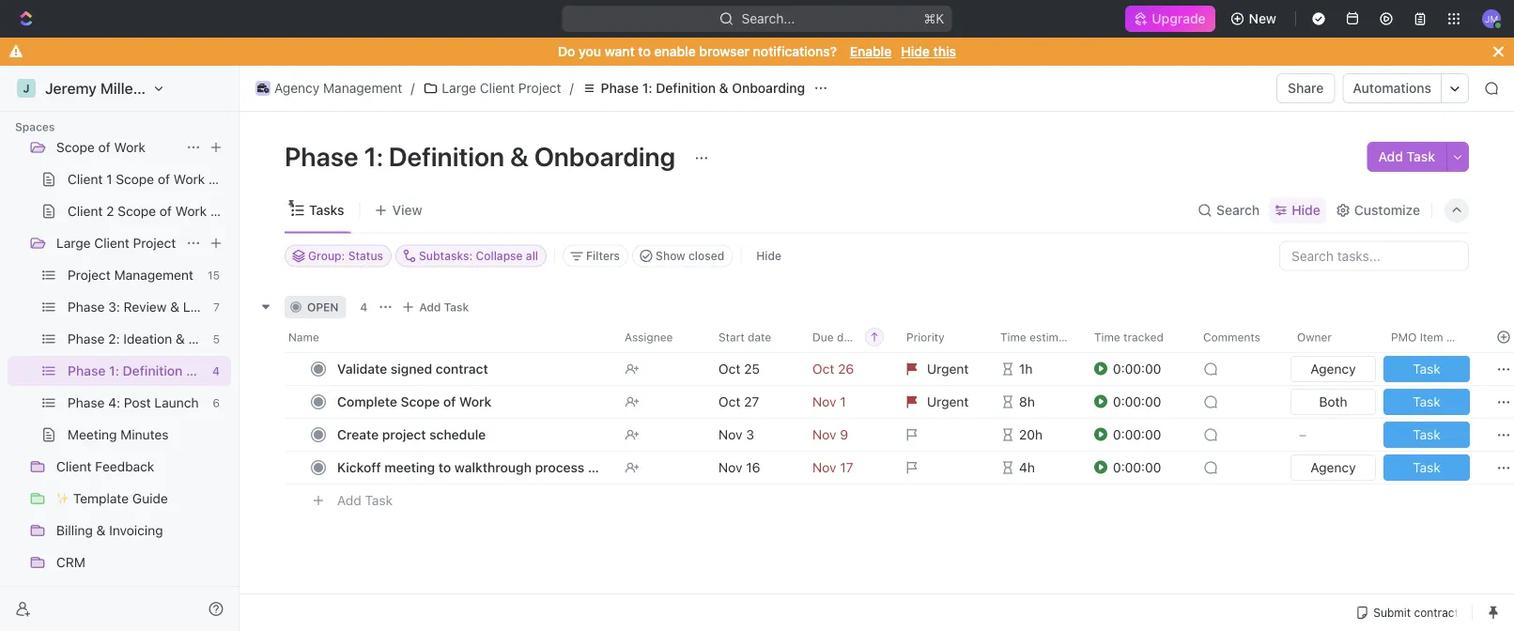 Task type: vqa. For each thing, say whether or not it's contained in the screenshot.
PMO Item Type dropdown button
yes



Task type: locate. For each thing, give the bounding box(es) containing it.
1 / from the left
[[411, 80, 415, 96]]

do you want to enable browser notifications? enable hide this
[[558, 44, 956, 59]]

4 task button from the top
[[1380, 450, 1474, 484]]

phase 2: ideation & production link
[[68, 324, 255, 354]]

1h
[[1019, 361, 1033, 376]]

2 urgent from the top
[[927, 394, 969, 409]]

6
[[213, 396, 220, 410]]

urgent
[[927, 361, 969, 376], [927, 394, 969, 409]]

time inside dropdown button
[[1000, 330, 1026, 343]]

1 vertical spatial phase 1: definition & onboarding link
[[68, 356, 272, 386]]

add task button up the name dropdown button
[[397, 295, 476, 318]]

0 horizontal spatial add task
[[337, 492, 393, 508]]

1h button
[[989, 352, 1083, 386]]

agency management link
[[251, 77, 407, 100]]

launch right post
[[154, 395, 199, 410]]

&
[[719, 80, 729, 96], [510, 140, 529, 171], [170, 299, 179, 315], [176, 331, 185, 347], [186, 363, 195, 379], [96, 523, 106, 538]]

of
[[98, 139, 110, 155], [158, 171, 170, 187], [160, 203, 172, 219], [443, 394, 456, 409]]

1 vertical spatial docs
[[210, 203, 241, 219]]

agency for kickoff meeting to walkthrough process with client
[[1311, 459, 1356, 475]]

scope down validate signed contract
[[401, 394, 440, 409]]

agency for validate signed contract
[[1311, 361, 1356, 376]]

project down client 2 scope of work docs link
[[133, 235, 176, 251]]

hide right search
[[1292, 202, 1320, 218]]

1 horizontal spatial large
[[442, 80, 476, 96]]

phase 1: definition & onboarding down "browser"
[[601, 80, 805, 96]]

2 horizontal spatial add
[[1378, 149, 1403, 164]]

management inside project management link
[[114, 267, 193, 283]]

1 vertical spatial large client project
[[56, 235, 176, 251]]

add task button down kickoff
[[329, 489, 400, 511]]

large client project down do
[[442, 80, 561, 96]]

0 horizontal spatial onboarding
[[199, 363, 272, 379]]

client 1 scope of work docs link
[[68, 164, 239, 194]]

2 vertical spatial add
[[337, 492, 361, 508]]

search...
[[742, 11, 795, 26]]

0 horizontal spatial management
[[114, 267, 193, 283]]

1 vertical spatial add task
[[419, 300, 469, 313]]

large client project link down do
[[418, 77, 566, 100]]

✨ template guide
[[56, 491, 168, 506]]

0 horizontal spatial 4
[[212, 364, 220, 378]]

2 time from the left
[[1094, 330, 1120, 343]]

2 vertical spatial onboarding
[[199, 363, 272, 379]]

1 agency button from the top
[[1287, 352, 1380, 386]]

all
[[526, 249, 538, 263]]

1 vertical spatial to
[[438, 459, 451, 475]]

2 agency button from the top
[[1287, 450, 1380, 484]]

0 horizontal spatial large client project link
[[56, 228, 178, 258]]

management for project management
[[114, 267, 193, 283]]

1 vertical spatial add
[[419, 300, 441, 313]]

comments
[[1203, 330, 1260, 343]]

20h button
[[989, 418, 1083, 451]]

1 vertical spatial hide
[[1292, 202, 1320, 218]]

1 time from the left
[[1000, 330, 1026, 343]]

0 vertical spatial agency button
[[1287, 352, 1380, 386]]

1 horizontal spatial date
[[837, 330, 860, 343]]

invoicing
[[109, 523, 163, 538]]

1:
[[642, 80, 652, 96], [364, 140, 383, 171], [109, 363, 119, 379]]

1 horizontal spatial /
[[570, 80, 574, 96]]

tracked
[[1123, 330, 1164, 343]]

hide
[[901, 44, 930, 59], [1292, 202, 1320, 218], [756, 249, 781, 263]]

management inside "agency management" link
[[323, 80, 402, 96]]

1 vertical spatial phase 1: definition & onboarding
[[285, 140, 681, 171]]

tara shultz's workspace, , element
[[17, 79, 36, 98]]

large client project down 2
[[56, 235, 176, 251]]

both button
[[1287, 385, 1380, 418]]

work up the client 1 scope of work docs
[[114, 139, 145, 155]]

date right start
[[748, 330, 771, 343]]

add task up customize
[[1378, 149, 1435, 164]]

0 horizontal spatial large
[[56, 235, 91, 251]]

complete scope of work
[[337, 394, 492, 409]]

task button for 1h
[[1380, 352, 1474, 386]]

0 horizontal spatial add
[[337, 492, 361, 508]]

agency button up both on the bottom
[[1287, 352, 1380, 386]]

urgent button down priority
[[895, 352, 989, 386]]

definition
[[656, 80, 716, 96], [389, 140, 504, 171], [123, 363, 183, 379]]

0 vertical spatial 4
[[360, 300, 368, 313]]

2 vertical spatial agency
[[1311, 459, 1356, 475]]

validate signed contract link
[[332, 355, 610, 382]]

large inside sidebar navigation
[[56, 235, 91, 251]]

meeting
[[68, 427, 117, 442]]

phase 1: definition & onboarding link down enable
[[577, 77, 810, 100]]

share
[[1288, 80, 1324, 96]]

business time image
[[257, 84, 269, 93]]

docs up client 2 scope of work docs
[[208, 171, 239, 187]]

view button
[[368, 188, 429, 232]]

date right due
[[837, 330, 860, 343]]

1 horizontal spatial to
[[638, 44, 651, 59]]

phase up "phase 4: post launch"
[[68, 363, 106, 379]]

docs up 15
[[210, 203, 241, 219]]

agency
[[274, 80, 320, 96], [1311, 361, 1356, 376], [1311, 459, 1356, 475]]

0 vertical spatial add
[[1378, 149, 1403, 164]]

client inside "link"
[[93, 587, 128, 602]]

1 vertical spatial large client project link
[[56, 228, 178, 258]]

scope inside client 1 scope of work docs link
[[116, 171, 154, 187]]

project
[[518, 80, 561, 96], [133, 235, 176, 251], [68, 267, 111, 283]]

2 horizontal spatial 1:
[[642, 80, 652, 96]]

0:00:00 button for 1h
[[1094, 352, 1192, 386]]

1 vertical spatial add task button
[[397, 295, 476, 318]]

0:00:00 button for 4h
[[1094, 450, 1192, 484]]

phase for 6
[[68, 395, 105, 410]]

date inside dropdown button
[[837, 330, 860, 343]]

both
[[1319, 394, 1347, 409]]

1 task button from the top
[[1380, 352, 1474, 386]]

0 horizontal spatial time
[[1000, 330, 1026, 343]]

1 vertical spatial 1:
[[364, 140, 383, 171]]

0 horizontal spatial project
[[68, 267, 111, 283]]

0 horizontal spatial large client project
[[56, 235, 176, 251]]

2 horizontal spatial definition
[[656, 80, 716, 96]]

definition up view
[[389, 140, 504, 171]]

1 horizontal spatial large client project
[[442, 80, 561, 96]]

1 0:00:00 button from the top
[[1094, 352, 1192, 386]]

hide left this
[[901, 44, 930, 59]]

do
[[558, 44, 575, 59]]

to right the want
[[638, 44, 651, 59]]

scope down jeremy
[[56, 139, 95, 155]]

priority button
[[895, 322, 989, 352]]

show closed
[[656, 249, 724, 263]]

time tracked button
[[1083, 322, 1192, 352]]

kickoff
[[337, 459, 381, 475]]

add task down kickoff
[[337, 492, 393, 508]]

0 horizontal spatial date
[[748, 330, 771, 343]]

add task
[[1378, 149, 1435, 164], [419, 300, 469, 313], [337, 492, 393, 508]]

0:00:00 button
[[1094, 352, 1192, 386], [1094, 385, 1192, 418], [1094, 418, 1192, 451], [1094, 450, 1192, 484]]

phase 4: post launch
[[68, 395, 199, 410]]

0 vertical spatial add task
[[1378, 149, 1435, 164]]

time up 1h
[[1000, 330, 1026, 343]]

0 vertical spatial add task button
[[1367, 142, 1446, 172]]

0 horizontal spatial 1:
[[109, 363, 119, 379]]

time left "tracked"
[[1094, 330, 1120, 343]]

type
[[1446, 330, 1472, 343]]

2 vertical spatial project
[[68, 267, 111, 283]]

agency right business time image at the top left of the page
[[274, 80, 320, 96]]

definition down ideation
[[123, 363, 183, 379]]

2 horizontal spatial add task
[[1378, 149, 1435, 164]]

docs for client 1 scope of work docs
[[208, 171, 239, 187]]

urgent for 8h
[[927, 394, 969, 409]]

1 horizontal spatial add task
[[419, 300, 469, 313]]

add up the name dropdown button
[[419, 300, 441, 313]]

1 vertical spatial onboarding
[[534, 140, 675, 171]]

1 horizontal spatial onboarding
[[534, 140, 675, 171]]

docs
[[208, 171, 239, 187], [210, 203, 241, 219]]

1 horizontal spatial project
[[133, 235, 176, 251]]

time tracked
[[1094, 330, 1164, 343]]

to right meeting
[[438, 459, 451, 475]]

0 vertical spatial management
[[323, 80, 402, 96]]

add down kickoff
[[337, 492, 361, 508]]

3 0:00:00 button from the top
[[1094, 418, 1192, 451]]

phase 1: definition & onboarding down phase 2: ideation & production link
[[68, 363, 272, 379]]

0:00:00 for 8h
[[1113, 394, 1161, 409]]

4 0:00:00 button from the top
[[1094, 450, 1192, 484]]

0 vertical spatial docs
[[208, 171, 239, 187]]

task
[[1407, 149, 1435, 164], [444, 300, 469, 313], [1413, 361, 1441, 376], [1413, 394, 1441, 409], [1413, 426, 1441, 442], [1413, 459, 1441, 475], [365, 492, 393, 508]]

0 horizontal spatial definition
[[123, 363, 183, 379]]

time estimate button
[[989, 322, 1083, 352]]

scope right 2
[[118, 203, 156, 219]]

signed
[[391, 361, 432, 376]]

phase
[[601, 80, 639, 96], [285, 140, 358, 171], [68, 299, 105, 315], [68, 331, 105, 347], [68, 363, 106, 379], [68, 395, 105, 410]]

1 horizontal spatial time
[[1094, 330, 1120, 343]]

1: inside sidebar navigation
[[109, 363, 119, 379]]

0 horizontal spatial hide
[[756, 249, 781, 263]]

add task up the name dropdown button
[[419, 300, 469, 313]]

phase 3: review & launch link
[[68, 292, 227, 322]]

agency down – dropdown button
[[1311, 459, 1356, 475]]

1 vertical spatial launch
[[154, 395, 199, 410]]

0 vertical spatial launch
[[183, 299, 227, 315]]

urgent button
[[895, 352, 989, 386], [895, 385, 989, 418]]

2 task button from the top
[[1380, 385, 1474, 418]]

1 vertical spatial agency button
[[1287, 450, 1380, 484]]

2 0:00:00 button from the top
[[1094, 385, 1192, 418]]

4 up 6 in the bottom of the page
[[212, 364, 220, 378]]

2 urgent button from the top
[[895, 385, 989, 418]]

4 0:00:00 from the top
[[1113, 459, 1161, 475]]

status
[[348, 249, 383, 263]]

customize button
[[1330, 197, 1426, 224]]

add up customize
[[1378, 149, 1403, 164]]

agency button down –
[[1287, 450, 1380, 484]]

1 horizontal spatial add
[[419, 300, 441, 313]]

1 0:00:00 from the top
[[1113, 361, 1161, 376]]

0 vertical spatial large client project link
[[418, 77, 566, 100]]

docs inside client 2 scope of work docs link
[[210, 203, 241, 219]]

sidebar navigation
[[0, 66, 272, 631]]

project inside project management link
[[68, 267, 111, 283]]

hide inside dropdown button
[[1292, 202, 1320, 218]]

2 vertical spatial definition
[[123, 363, 183, 379]]

phase left 2:
[[68, 331, 105, 347]]

add task button up customize
[[1367, 142, 1446, 172]]

phase 1: definition & onboarding up view
[[285, 140, 681, 171]]

phase 1: definition & onboarding inside sidebar navigation
[[68, 363, 272, 379]]

7
[[213, 301, 220, 314]]

2 vertical spatial phase 1: definition & onboarding
[[68, 363, 272, 379]]

small client projects link
[[56, 580, 227, 610]]

1 urgent from the top
[[927, 361, 969, 376]]

process
[[535, 459, 584, 475]]

phase 1: definition & onboarding link down phase 2: ideation & production link
[[68, 356, 272, 386]]

2
[[106, 203, 114, 219]]

start
[[719, 330, 745, 343]]

docs inside client 1 scope of work docs link
[[208, 171, 239, 187]]

0 vertical spatial hide
[[901, 44, 930, 59]]

1 urgent button from the top
[[895, 352, 989, 386]]

0 horizontal spatial /
[[411, 80, 415, 96]]

3 0:00:00 from the top
[[1113, 426, 1161, 442]]

jeremy miller's workspace
[[45, 79, 233, 97]]

project up the 3:
[[68, 267, 111, 283]]

scope
[[56, 139, 95, 155], [116, 171, 154, 187], [118, 203, 156, 219], [401, 394, 440, 409]]

large client project link down 2
[[56, 228, 178, 258]]

1 horizontal spatial phase 1: definition & onboarding link
[[577, 77, 810, 100]]

notifications?
[[753, 44, 837, 59]]

project down do
[[518, 80, 561, 96]]

1 vertical spatial 4
[[212, 364, 220, 378]]

0 vertical spatial large client project
[[442, 80, 561, 96]]

0 vertical spatial urgent
[[927, 361, 969, 376]]

launch down 15
[[183, 299, 227, 315]]

4 right open
[[360, 300, 368, 313]]

phase left the 3:
[[68, 299, 105, 315]]

0 vertical spatial large
[[442, 80, 476, 96]]

work down validate signed contract link
[[459, 394, 492, 409]]

1 horizontal spatial management
[[323, 80, 402, 96]]

kickoff meeting to walkthrough process with client
[[337, 459, 652, 475]]

urgent button down priority dropdown button
[[895, 385, 989, 418]]

billing
[[56, 523, 93, 538]]

task button for 8h
[[1380, 385, 1474, 418]]

1 horizontal spatial definition
[[389, 140, 504, 171]]

open
[[307, 300, 339, 313]]

date
[[748, 330, 771, 343], [837, 330, 860, 343]]

of up schedule
[[443, 394, 456, 409]]

1 vertical spatial management
[[114, 267, 193, 283]]

3 task button from the top
[[1380, 418, 1474, 451]]

launch
[[183, 299, 227, 315], [154, 395, 199, 410]]

scope of work
[[56, 139, 145, 155]]

/ right agency management
[[411, 80, 415, 96]]

1 vertical spatial large
[[56, 235, 91, 251]]

work
[[114, 139, 145, 155], [173, 171, 205, 187], [175, 203, 207, 219], [459, 394, 492, 409]]

definition down enable
[[656, 80, 716, 96]]

2 vertical spatial 1:
[[109, 363, 119, 379]]

0:00:00
[[1113, 361, 1161, 376], [1113, 394, 1161, 409], [1113, 426, 1161, 442], [1113, 459, 1161, 475]]

0 vertical spatial project
[[518, 80, 561, 96]]

2 vertical spatial add task
[[337, 492, 393, 508]]

scope right 1
[[116, 171, 154, 187]]

time inside time tracked dropdown button
[[1094, 330, 1120, 343]]

phase left 4:
[[68, 395, 105, 410]]

template
[[73, 491, 129, 506]]

2 horizontal spatial project
[[518, 80, 561, 96]]

1 vertical spatial urgent
[[927, 394, 969, 409]]

1 date from the left
[[748, 330, 771, 343]]

phase 4: post launch link
[[68, 388, 205, 418]]

1 vertical spatial agency
[[1311, 361, 1356, 376]]

onboarding
[[732, 80, 805, 96], [534, 140, 675, 171], [199, 363, 272, 379]]

2 date from the left
[[837, 330, 860, 343]]

date inside dropdown button
[[748, 330, 771, 343]]

0 horizontal spatial phase 1: definition & onboarding link
[[68, 356, 272, 386]]

add task for the top the add task button
[[1378, 149, 1435, 164]]

0 vertical spatial 1:
[[642, 80, 652, 96]]

phase down the want
[[601, 80, 639, 96]]

add for the top the add task button
[[1378, 149, 1403, 164]]

time
[[1000, 330, 1026, 343], [1094, 330, 1120, 343]]

task button for 4h
[[1380, 450, 1474, 484]]

upgrade
[[1152, 11, 1206, 26]]

4 inside sidebar navigation
[[212, 364, 220, 378]]

phase up "tasks" on the top of the page
[[285, 140, 358, 171]]

assignee button
[[613, 322, 707, 352]]

add task for the bottommost the add task button
[[337, 492, 393, 508]]

/ down do
[[570, 80, 574, 96]]

2 0:00:00 from the top
[[1113, 394, 1161, 409]]

2 horizontal spatial onboarding
[[732, 80, 805, 96]]

2 horizontal spatial hide
[[1292, 202, 1320, 218]]

schedule
[[429, 426, 486, 442]]

hide right closed
[[756, 249, 781, 263]]

2 vertical spatial hide
[[756, 249, 781, 263]]

urgent button for 1h
[[895, 352, 989, 386]]

0 vertical spatial to
[[638, 44, 651, 59]]

start date button
[[707, 322, 801, 352]]

phase for 5
[[68, 331, 105, 347]]

agency down owner dropdown button on the right
[[1311, 361, 1356, 376]]



Task type: describe. For each thing, give the bounding box(es) containing it.
4:
[[108, 395, 120, 410]]

crm
[[56, 555, 85, 570]]

1 horizontal spatial 1:
[[364, 140, 383, 171]]

view
[[392, 202, 422, 218]]

launch inside phase 4: post launch link
[[154, 395, 199, 410]]

date for due date
[[837, 330, 860, 343]]

pmo
[[1391, 330, 1417, 343]]

collapse
[[476, 249, 523, 263]]

0:00:00 button for 8h
[[1094, 385, 1192, 418]]

phase 2: ideation & production
[[68, 331, 255, 347]]

work down client 1 scope of work docs link
[[175, 203, 207, 219]]

2 vertical spatial add task button
[[329, 489, 400, 511]]

0 horizontal spatial to
[[438, 459, 451, 475]]

meeting
[[384, 459, 435, 475]]

of up 1
[[98, 139, 110, 155]]

1 horizontal spatial hide
[[901, 44, 930, 59]]

agency button for 4h
[[1287, 450, 1380, 484]]

docs for client 2 scope of work docs
[[210, 203, 241, 219]]

tasks
[[309, 202, 344, 218]]

filters
[[586, 249, 620, 263]]

automations
[[1353, 80, 1431, 96]]

agency button for 1h
[[1287, 352, 1380, 386]]

urgent button for 8h
[[895, 385, 989, 418]]

tasks link
[[305, 197, 344, 224]]

create
[[337, 426, 379, 442]]

walkthrough
[[454, 459, 532, 475]]

hide inside button
[[756, 249, 781, 263]]

–
[[1299, 426, 1307, 442]]

time for time tracked
[[1094, 330, 1120, 343]]

0:00:00 for 1h
[[1113, 361, 1161, 376]]

time for time estimate
[[1000, 330, 1026, 343]]

scope inside client 2 scope of work docs link
[[118, 203, 156, 219]]

management for agency management
[[323, 80, 402, 96]]

billing & invoicing link
[[56, 516, 227, 546]]

✨
[[56, 491, 70, 506]]

share button
[[1277, 73, 1335, 103]]

enable
[[850, 44, 892, 59]]

⌘k
[[924, 11, 944, 26]]

owner button
[[1286, 322, 1380, 352]]

0 vertical spatial phase 1: definition & onboarding
[[601, 80, 805, 96]]

client
[[618, 459, 652, 475]]

due date button
[[801, 322, 895, 352]]

pmo item type button
[[1380, 322, 1474, 352]]

pmo item type
[[1391, 330, 1472, 343]]

small
[[56, 587, 89, 602]]

project management link
[[68, 260, 200, 290]]

2 / from the left
[[570, 80, 574, 96]]

of down client 1 scope of work docs link
[[160, 203, 172, 219]]

5
[[213, 332, 220, 346]]

post
[[124, 395, 151, 410]]

jm button
[[1477, 4, 1507, 34]]

0:00:00 for 4h
[[1113, 459, 1161, 475]]

owner
[[1297, 330, 1332, 343]]

of up client 2 scope of work docs
[[158, 171, 170, 187]]

create project schedule
[[337, 426, 486, 442]]

definition inside sidebar navigation
[[123, 363, 183, 379]]

enable
[[654, 44, 696, 59]]

date for start date
[[748, 330, 771, 343]]

contract
[[436, 361, 488, 376]]

project
[[382, 426, 426, 442]]

Search tasks... text field
[[1280, 242, 1468, 270]]

comments button
[[1192, 322, 1286, 352]]

scope inside scope of work link
[[56, 139, 95, 155]]

small client projects
[[56, 587, 181, 602]]

0:00:00 for 20h
[[1113, 426, 1161, 442]]

4h button
[[989, 450, 1083, 484]]

item
[[1420, 330, 1443, 343]]

agency management
[[274, 80, 402, 96]]

miller's
[[100, 79, 151, 97]]

name button
[[285, 322, 613, 352]]

8h button
[[989, 385, 1083, 418]]

✨ template guide link
[[56, 484, 227, 514]]

onboarding inside sidebar navigation
[[199, 363, 272, 379]]

1 horizontal spatial large client project link
[[418, 77, 566, 100]]

meeting minutes link
[[68, 420, 227, 450]]

0 vertical spatial agency
[[274, 80, 320, 96]]

closed
[[688, 249, 724, 263]]

work up client 2 scope of work docs
[[173, 171, 205, 187]]

want
[[605, 44, 635, 59]]

0 vertical spatial definition
[[656, 80, 716, 96]]

assignee
[[625, 330, 673, 343]]

1 horizontal spatial 4
[[360, 300, 368, 313]]

jm
[[1485, 13, 1498, 24]]

urgent for 1h
[[927, 361, 969, 376]]

with
[[588, 459, 614, 475]]

feedback
[[95, 459, 154, 474]]

0 vertical spatial phase 1: definition & onboarding link
[[577, 77, 810, 100]]

search button
[[1192, 197, 1265, 224]]

this
[[933, 44, 956, 59]]

new
[[1249, 11, 1276, 26]]

client 2 scope of work docs
[[68, 203, 241, 219]]

new button
[[1223, 4, 1288, 34]]

4h
[[1019, 459, 1035, 475]]

0 vertical spatial onboarding
[[732, 80, 805, 96]]

review
[[124, 299, 167, 315]]

3:
[[108, 299, 120, 315]]

priority
[[906, 330, 945, 343]]

subtasks: collapse all
[[419, 249, 538, 263]]

task button for 20h
[[1380, 418, 1474, 451]]

1 vertical spatial definition
[[389, 140, 504, 171]]

create project schedule link
[[332, 421, 610, 448]]

large client project inside sidebar navigation
[[56, 235, 176, 251]]

kickoff meeting to walkthrough process with client link
[[332, 454, 652, 481]]

jeremy
[[45, 79, 97, 97]]

phase for 4
[[68, 363, 106, 379]]

hide button
[[749, 245, 789, 267]]

1
[[106, 171, 112, 187]]

0:00:00 button for 20h
[[1094, 418, 1192, 451]]

add for the bottommost the add task button
[[337, 492, 361, 508]]

j
[[23, 82, 30, 95]]

hide button
[[1269, 197, 1326, 224]]

workspace
[[155, 79, 233, 97]]

billing & invoicing
[[56, 523, 163, 538]]

1 vertical spatial project
[[133, 235, 176, 251]]

ideation
[[123, 331, 172, 347]]

due
[[812, 330, 834, 343]]

scope inside complete scope of work link
[[401, 394, 440, 409]]

client feedback link
[[56, 452, 227, 482]]

launch inside phase 3: review & launch link
[[183, 299, 227, 315]]

group: status
[[308, 249, 383, 263]]

complete scope of work link
[[332, 388, 610, 415]]

phase for 7
[[68, 299, 105, 315]]

time estimate
[[1000, 330, 1075, 343]]



